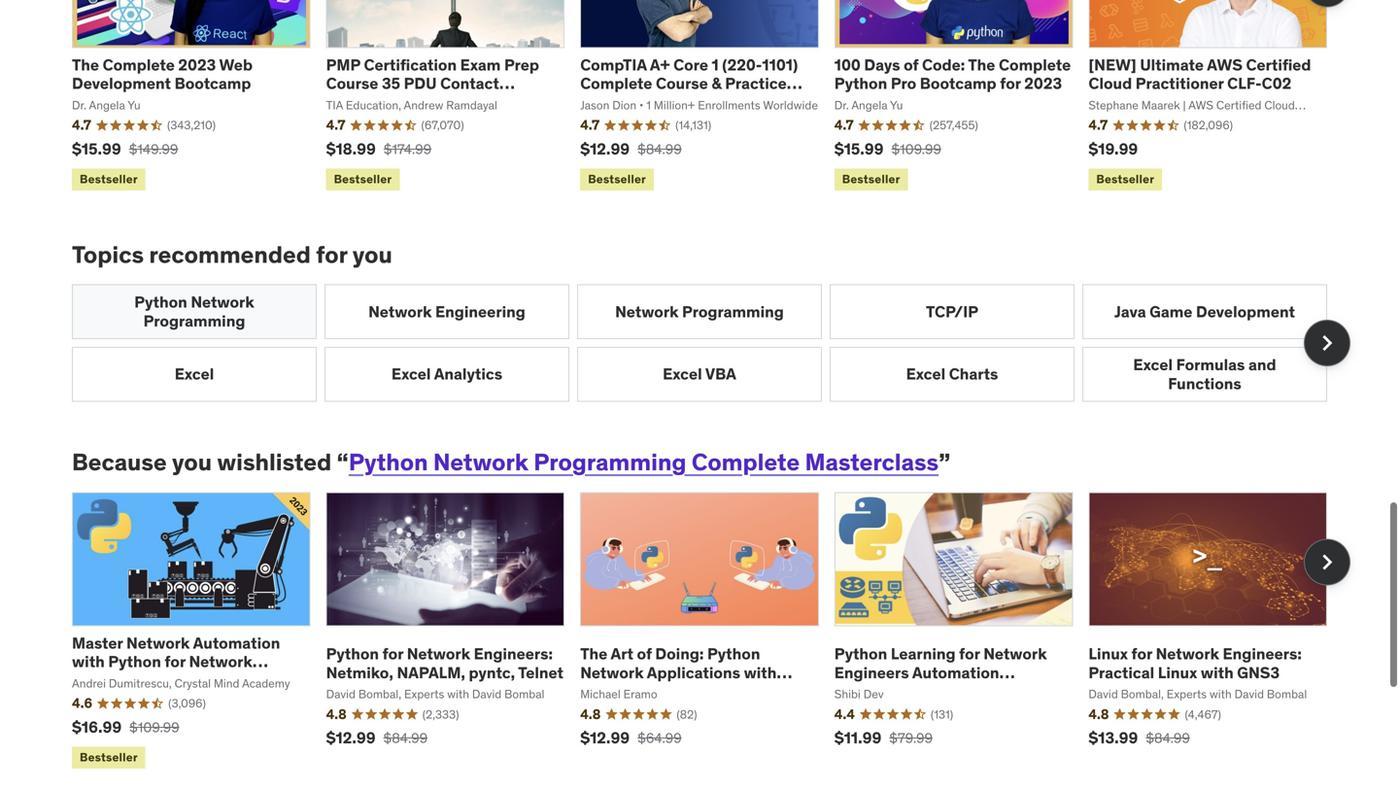 Task type: vqa. For each thing, say whether or not it's contained in the screenshot.
rightmost the "2023"
yes



Task type: describe. For each thing, give the bounding box(es) containing it.
excel formulas and functions link
[[1083, 347, 1328, 402]]

"
[[939, 448, 951, 477]]

automation inside master network automation with python for network engineers
[[193, 633, 280, 653]]

a+
[[650, 55, 670, 75]]

excel charts
[[907, 364, 999, 384]]

1 vertical spatial you
[[172, 448, 212, 477]]

practice
[[725, 74, 787, 93]]

master network automation with python for network engineers
[[72, 633, 280, 690]]

bootcamp inside the complete 2023 web development bootcamp
[[175, 74, 251, 93]]

java
[[1115, 302, 1147, 322]]

of for art
[[637, 644, 652, 664]]

network programming link
[[577, 284, 822, 339]]

1101)
[[763, 55, 798, 75]]

exam inside pmp certification exam prep course 35 pdu contact hours/pdu
[[460, 55, 501, 75]]

formulas
[[1177, 355, 1246, 375]]

the complete 2023 web development bootcamp link
[[72, 55, 253, 93]]

python learning for network engineers automation masterclass link
[[835, 644, 1047, 701]]

2023 inside the complete 2023 web development bootcamp
[[178, 55, 216, 75]]

aws
[[1208, 55, 1243, 75]]

network inside python for network engineers: netmiko, napalm, pyntc, telnet
[[407, 644, 471, 664]]

python network programming complete masterclass link
[[349, 448, 939, 477]]

course inside comptia a+ core 1 (220-1101) complete course & practice exam
[[656, 74, 708, 93]]

100
[[835, 55, 861, 75]]

carousel element for topics recommended for you
[[72, 284, 1351, 402]]

complete inside the 100 days of code: the complete python pro bootcamp for 2023
[[999, 55, 1071, 75]]

comptia
[[581, 55, 647, 75]]

excel for excel
[[175, 364, 214, 384]]

recommended
[[149, 240, 311, 269]]

network programming
[[615, 302, 784, 322]]

practical
[[1089, 663, 1155, 683]]

python network programming link
[[72, 284, 317, 339]]

network inside the linux for network engineers: practical linux with gns3
[[1156, 644, 1220, 664]]

topics recommended for you
[[72, 240, 393, 269]]

python inside the python network programming
[[134, 292, 187, 312]]

excel analytics
[[392, 364, 503, 384]]

[new]
[[1089, 55, 1137, 75]]

master
[[72, 633, 123, 653]]

35
[[382, 74, 401, 93]]

network engineering link
[[325, 284, 570, 339]]

doing:
[[656, 644, 704, 664]]

of for days
[[904, 55, 919, 75]]

pyntc,
[[469, 663, 515, 683]]

sockets!
[[581, 681, 645, 701]]

excel for excel formulas and functions
[[1134, 355, 1173, 375]]

ultimate
[[1141, 55, 1204, 75]]

engineers: for telnet
[[474, 644, 553, 664]]

core
[[674, 55, 709, 75]]

excel link
[[72, 347, 317, 402]]

for inside python learning for network engineers automation masterclass
[[960, 644, 980, 664]]

100 days of code: the complete python pro bootcamp for 2023
[[835, 55, 1071, 93]]

the art of doing:  python network applications with sockets!
[[581, 644, 777, 701]]

1 horizontal spatial linux
[[1158, 663, 1198, 683]]

excel vba link
[[577, 347, 822, 402]]

excel for excel analytics
[[392, 364, 431, 384]]

code:
[[922, 55, 966, 75]]

certified
[[1247, 55, 1312, 75]]

linux for network engineers: practical linux with gns3
[[1089, 644, 1302, 683]]

napalm,
[[397, 663, 466, 683]]

excel formulas and functions
[[1134, 355, 1277, 393]]

practitioner
[[1136, 74, 1224, 93]]

engineers inside python learning for network engineers automation masterclass
[[835, 663, 909, 683]]

pmp certification exam prep course 35 pdu contact hours/pdu link
[[326, 55, 539, 112]]

python inside the art of doing:  python network applications with sockets!
[[708, 644, 761, 664]]

pmp
[[326, 55, 361, 75]]

because you wishlisted " python network programming complete masterclass "
[[72, 448, 951, 477]]

cloud
[[1089, 74, 1133, 93]]

java game development link
[[1083, 284, 1328, 339]]

100 days of code: the complete python pro bootcamp for 2023 link
[[835, 55, 1071, 93]]

comptia a+ core 1 (220-1101) complete course & practice exam
[[581, 55, 798, 112]]

for inside python for network engineers: netmiko, napalm, pyntc, telnet
[[383, 644, 404, 664]]

engineers: for gns3
[[1223, 644, 1302, 664]]

0 vertical spatial masterclass
[[805, 448, 939, 477]]

prep
[[504, 55, 539, 75]]

engineers inside master network automation with python for network engineers
[[72, 671, 147, 690]]

master network automation with python for network engineers link
[[72, 633, 280, 690]]

analytics
[[434, 364, 503, 384]]

and
[[1249, 355, 1277, 375]]

java game development
[[1115, 302, 1296, 322]]

contact
[[440, 74, 499, 93]]



Task type: locate. For each thing, give the bounding box(es) containing it.
linux
[[1089, 644, 1129, 664], [1158, 663, 1198, 683]]

excel
[[1134, 355, 1173, 375], [175, 364, 214, 384], [392, 364, 431, 384], [663, 364, 702, 384], [907, 364, 946, 384]]

complete inside comptia a+ core 1 (220-1101) complete course & practice exam
[[581, 74, 653, 93]]

carousel element containing python network programming
[[72, 284, 1351, 402]]

python network programming
[[134, 292, 254, 331]]

with inside the art of doing:  python network applications with sockets!
[[744, 663, 777, 683]]

0 horizontal spatial engineers:
[[474, 644, 553, 664]]

of
[[904, 55, 919, 75], [637, 644, 652, 664]]

1 horizontal spatial the
[[581, 644, 608, 664]]

2 carousel element from the top
[[72, 492, 1351, 773]]

1 vertical spatial carousel element
[[72, 492, 1351, 773]]

1 vertical spatial of
[[637, 644, 652, 664]]

1
[[712, 55, 719, 75]]

development inside the complete 2023 web development bootcamp
[[72, 74, 171, 93]]

engineers: inside python for network engineers: netmiko, napalm, pyntc, telnet
[[474, 644, 553, 664]]

python inside master network automation with python for network engineers
[[108, 652, 161, 672]]

python inside python learning for network engineers automation masterclass
[[835, 644, 888, 664]]

python inside the 100 days of code: the complete python pro bootcamp for 2023
[[835, 74, 888, 93]]

wishlisted
[[217, 448, 332, 477]]

automation inside python learning for network engineers automation masterclass
[[913, 663, 1000, 683]]

network engineering
[[369, 302, 526, 322]]

netmiko,
[[326, 663, 394, 683]]

excel vba
[[663, 364, 737, 384]]

1 horizontal spatial you
[[353, 240, 393, 269]]

of right art
[[637, 644, 652, 664]]

excel left vba
[[663, 364, 702, 384]]

hours/pdu
[[326, 92, 412, 112]]

engineers: inside the linux for network engineers: practical linux with gns3
[[1223, 644, 1302, 664]]

python for network engineers: netmiko, napalm, pyntc, telnet
[[326, 644, 564, 683]]

for inside master network automation with python for network engineers
[[165, 652, 186, 672]]

0 horizontal spatial bootcamp
[[175, 74, 251, 93]]

for inside the linux for network engineers: practical linux with gns3
[[1132, 644, 1153, 664]]

complete inside the complete 2023 web development bootcamp
[[103, 55, 175, 75]]

1 horizontal spatial engineers
[[835, 663, 909, 683]]

next image
[[1312, 328, 1343, 359]]

the
[[72, 55, 99, 75], [969, 55, 996, 75], [581, 644, 608, 664]]

art
[[611, 644, 634, 664]]

carousel element for because you wishlisted "
[[72, 492, 1351, 773]]

1 horizontal spatial 2023
[[1025, 74, 1063, 93]]

0 vertical spatial you
[[353, 240, 393, 269]]

network inside python learning for network engineers automation masterclass
[[984, 644, 1047, 664]]

you right because
[[172, 448, 212, 477]]

1 course from the left
[[326, 74, 379, 93]]

pmp certification exam prep course 35 pdu contact hours/pdu
[[326, 55, 539, 112]]

2 horizontal spatial with
[[1201, 663, 1234, 683]]

1 horizontal spatial exam
[[581, 92, 621, 112]]

0 horizontal spatial engineers
[[72, 671, 147, 690]]

pdu
[[404, 74, 437, 93]]

pro
[[891, 74, 917, 93]]

days
[[865, 55, 901, 75]]

1 carousel element from the top
[[72, 284, 1351, 402]]

excel inside 'excel charts' link
[[907, 364, 946, 384]]

comptia a+ core 1 (220-1101) complete course & practice exam link
[[581, 55, 803, 112]]

2023 left web
[[178, 55, 216, 75]]

the art of doing:  python network applications with sockets! link
[[581, 644, 793, 701]]

next image
[[1312, 547, 1343, 578]]

[new] ultimate aws certified cloud practitioner clf-c02 link
[[1089, 55, 1312, 93]]

programming inside the python network programming
[[143, 311, 245, 331]]

you
[[353, 240, 393, 269], [172, 448, 212, 477]]

clf-
[[1228, 74, 1262, 93]]

engineering
[[436, 302, 526, 322]]

of inside the art of doing:  python network applications with sockets!
[[637, 644, 652, 664]]

game
[[1150, 302, 1193, 322]]

course
[[326, 74, 379, 93], [656, 74, 708, 93]]

carousel element
[[72, 284, 1351, 402], [72, 492, 1351, 773]]

c02
[[1262, 74, 1292, 93]]

with inside the linux for network engineers: practical linux with gns3
[[1201, 663, 1234, 683]]

1 horizontal spatial course
[[656, 74, 708, 93]]

learning
[[891, 644, 956, 664]]

0 horizontal spatial automation
[[193, 633, 280, 653]]

the inside the art of doing:  python network applications with sockets!
[[581, 644, 608, 664]]

the for the art of doing:  python network applications with sockets!
[[581, 644, 608, 664]]

1 vertical spatial exam
[[581, 92, 621, 112]]

network inside the art of doing:  python network applications with sockets!
[[581, 663, 644, 683]]

2023 inside the 100 days of code: the complete python pro bootcamp for 2023
[[1025, 74, 1063, 93]]

&
[[712, 74, 722, 93]]

tcp/ip link
[[830, 284, 1075, 339]]

tcp/ip
[[926, 302, 979, 322]]

2 bootcamp from the left
[[920, 74, 997, 93]]

you up network engineering
[[353, 240, 393, 269]]

0 horizontal spatial you
[[172, 448, 212, 477]]

1 vertical spatial automation
[[913, 663, 1000, 683]]

0 horizontal spatial the
[[72, 55, 99, 75]]

0 vertical spatial of
[[904, 55, 919, 75]]

excel down the python network programming link
[[175, 364, 214, 384]]

0 horizontal spatial of
[[637, 644, 652, 664]]

1 bootcamp from the left
[[175, 74, 251, 93]]

excel analytics link
[[325, 347, 570, 402]]

programming
[[682, 302, 784, 322], [143, 311, 245, 331], [534, 448, 687, 477]]

0 vertical spatial development
[[72, 74, 171, 93]]

charts
[[949, 364, 999, 384]]

1 horizontal spatial of
[[904, 55, 919, 75]]

linux for network engineers: practical linux with gns3 link
[[1089, 644, 1302, 683]]

the for the complete 2023 web development bootcamp
[[72, 55, 99, 75]]

the inside the 100 days of code: the complete python pro bootcamp for 2023
[[969, 55, 996, 75]]

network inside the python network programming
[[191, 292, 254, 312]]

python learning for network engineers automation masterclass
[[835, 644, 1047, 701]]

masterclass inside python learning for network engineers automation masterclass
[[835, 681, 924, 701]]

gns3
[[1238, 663, 1280, 683]]

for inside the 100 days of code: the complete python pro bootcamp for 2023
[[1000, 74, 1021, 93]]

excel for excel charts
[[907, 364, 946, 384]]

the complete 2023 web development bootcamp
[[72, 55, 253, 93]]

excel inside excel analytics link
[[392, 364, 431, 384]]

topics
[[72, 240, 144, 269]]

1 horizontal spatial with
[[744, 663, 777, 683]]

0 vertical spatial exam
[[460, 55, 501, 75]]

masterclass
[[805, 448, 939, 477], [835, 681, 924, 701]]

1 vertical spatial masterclass
[[835, 681, 924, 701]]

2023 left cloud
[[1025, 74, 1063, 93]]

excel inside excel formulas and functions
[[1134, 355, 1173, 375]]

2 course from the left
[[656, 74, 708, 93]]

automation
[[193, 633, 280, 653], [913, 663, 1000, 683]]

2023
[[178, 55, 216, 75], [1025, 74, 1063, 93]]

python
[[835, 74, 888, 93], [134, 292, 187, 312], [349, 448, 428, 477], [326, 644, 379, 664], [708, 644, 761, 664], [835, 644, 888, 664], [108, 652, 161, 672]]

vba
[[706, 364, 737, 384]]

the inside the complete 2023 web development bootcamp
[[72, 55, 99, 75]]

0 horizontal spatial with
[[72, 652, 105, 672]]

1 horizontal spatial automation
[[913, 663, 1000, 683]]

exam
[[460, 55, 501, 75], [581, 92, 621, 112]]

(220-
[[723, 55, 763, 75]]

1 horizontal spatial bootcamp
[[920, 74, 997, 93]]

of inside the 100 days of code: the complete python pro bootcamp for 2023
[[904, 55, 919, 75]]

1 horizontal spatial development
[[1197, 302, 1296, 322]]

1 horizontal spatial engineers:
[[1223, 644, 1302, 664]]

excel down the game in the top right of the page
[[1134, 355, 1173, 375]]

python inside python for network engineers: netmiko, napalm, pyntc, telnet
[[326, 644, 379, 664]]

python for network engineers: netmiko, napalm, pyntc, telnet link
[[326, 644, 564, 683]]

complete
[[103, 55, 175, 75], [999, 55, 1071, 75], [581, 74, 653, 93], [692, 448, 800, 477]]

bootcamp
[[175, 74, 251, 93], [920, 74, 997, 93]]

course left 35
[[326, 74, 379, 93]]

0 vertical spatial carousel element
[[72, 284, 1351, 402]]

exam down comptia
[[581, 92, 621, 112]]

course left & in the top of the page
[[656, 74, 708, 93]]

certification
[[364, 55, 457, 75]]

excel for excel vba
[[663, 364, 702, 384]]

excel charts link
[[830, 347, 1075, 402]]

exam left prep
[[460, 55, 501, 75]]

excel inside 'excel vba' link
[[663, 364, 702, 384]]

carousel element containing master network automation with python for network engineers
[[72, 492, 1351, 773]]

bootcamp inside the 100 days of code: the complete python pro bootcamp for 2023
[[920, 74, 997, 93]]

0 horizontal spatial development
[[72, 74, 171, 93]]

0 vertical spatial automation
[[193, 633, 280, 653]]

1 engineers: from the left
[[474, 644, 553, 664]]

with inside master network automation with python for network engineers
[[72, 652, 105, 672]]

for
[[1000, 74, 1021, 93], [316, 240, 347, 269], [383, 644, 404, 664], [960, 644, 980, 664], [1132, 644, 1153, 664], [165, 652, 186, 672]]

web
[[219, 55, 253, 75]]

1 vertical spatial development
[[1197, 302, 1296, 322]]

exam inside comptia a+ core 1 (220-1101) complete course & practice exam
[[581, 92, 621, 112]]

excel left analytics
[[392, 364, 431, 384]]

[new] ultimate aws certified cloud practitioner clf-c02
[[1089, 55, 1312, 93]]

0 horizontal spatial exam
[[460, 55, 501, 75]]

telnet
[[518, 663, 564, 683]]

because
[[72, 448, 167, 477]]

applications
[[647, 663, 741, 683]]

0 horizontal spatial linux
[[1089, 644, 1129, 664]]

2 engineers: from the left
[[1223, 644, 1302, 664]]

functions
[[1169, 374, 1242, 393]]

0 horizontal spatial 2023
[[178, 55, 216, 75]]

2 horizontal spatial the
[[969, 55, 996, 75]]

0 horizontal spatial course
[[326, 74, 379, 93]]

network
[[191, 292, 254, 312], [369, 302, 432, 322], [615, 302, 679, 322], [433, 448, 529, 477], [126, 633, 190, 653], [407, 644, 471, 664], [984, 644, 1047, 664], [1156, 644, 1220, 664], [189, 652, 253, 672], [581, 663, 644, 683]]

excel left charts
[[907, 364, 946, 384]]

of right days
[[904, 55, 919, 75]]

excel inside excel link
[[175, 364, 214, 384]]

engineers:
[[474, 644, 553, 664], [1223, 644, 1302, 664]]

"
[[337, 448, 349, 477]]

engineers
[[835, 663, 909, 683], [72, 671, 147, 690]]

course inside pmp certification exam prep course 35 pdu contact hours/pdu
[[326, 74, 379, 93]]

development inside carousel 'element'
[[1197, 302, 1296, 322]]



